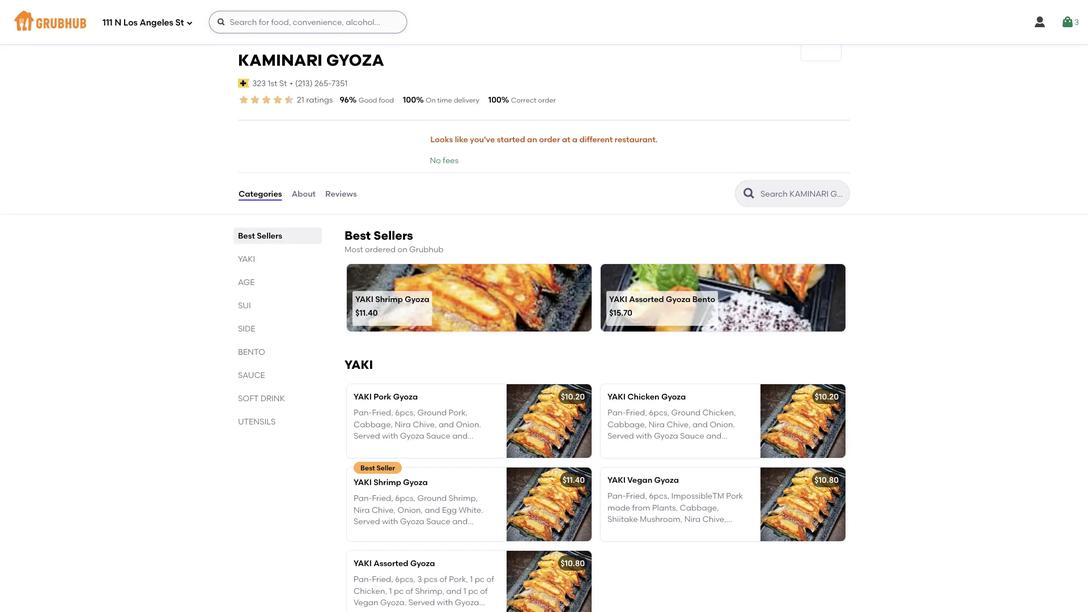 Task type: vqa. For each thing, say whether or not it's contained in the screenshot.
the restaurant.
yes



Task type: locate. For each thing, give the bounding box(es) containing it.
$10.80
[[815, 475, 839, 485], [561, 559, 585, 568]]

100
[[403, 95, 416, 105], [489, 95, 502, 105]]

an
[[527, 135, 537, 144]]

sui
[[238, 301, 251, 310]]

best for best seller
[[361, 464, 375, 472]]

1 horizontal spatial $11.40
[[563, 475, 585, 485]]

looks like you've started an order at a different restaurant.
[[431, 135, 658, 144]]

sui tab
[[238, 300, 317, 312]]

angeles
[[140, 18, 173, 28]]

side
[[238, 324, 255, 334]]

assorted for yaki assorted gyoza
[[374, 559, 409, 568]]

sellers
[[374, 228, 413, 243], [257, 231, 282, 241]]

star icon image
[[238, 94, 249, 105], [249, 94, 261, 105], [261, 94, 272, 105], [272, 94, 283, 105], [283, 94, 295, 105], [283, 94, 295, 105]]

0 vertical spatial shrimp
[[375, 294, 403, 304]]

•
[[290, 78, 293, 88]]

0 horizontal spatial $10.20
[[561, 392, 585, 402]]

1 vertical spatial order
[[539, 135, 560, 144]]

utensils tab
[[238, 416, 317, 428]]

sellers up yaki tab
[[257, 231, 282, 241]]

about
[[292, 189, 316, 198]]

$11.40 inside yaki shrimp gyoza $11.40
[[355, 308, 378, 317]]

assorted
[[629, 294, 664, 304], [374, 559, 409, 568]]

best
[[345, 228, 371, 243], [238, 231, 255, 241], [361, 464, 375, 472]]

1 horizontal spatial 100
[[489, 95, 502, 105]]

323 1st st
[[252, 78, 287, 88]]

0 vertical spatial assorted
[[629, 294, 664, 304]]

sellers up 'on'
[[374, 228, 413, 243]]

svg image
[[217, 18, 226, 27]]

soft drink tab
[[238, 393, 317, 405]]

bento
[[238, 347, 265, 357]]

ordered
[[365, 244, 396, 254]]

100 for on time delivery
[[403, 95, 416, 105]]

Search KAMINARI GYOZA search field
[[760, 189, 846, 199]]

(213)
[[295, 78, 313, 88]]

st left •
[[279, 78, 287, 88]]

svg image inside 3 button
[[1061, 15, 1075, 29]]

on time delivery
[[426, 96, 479, 104]]

best inside best sellers most ordered on grubhub
[[345, 228, 371, 243]]

0 vertical spatial st
[[175, 18, 184, 28]]

age tab
[[238, 276, 317, 288]]

0 horizontal spatial sellers
[[257, 231, 282, 241]]

vegan
[[628, 475, 653, 485]]

1 vertical spatial shrimp
[[374, 478, 401, 487]]

0 vertical spatial $11.40
[[355, 308, 378, 317]]

21
[[297, 95, 304, 105]]

chicken
[[628, 392, 660, 402]]

sauce tab
[[238, 369, 317, 381]]

1 vertical spatial assorted
[[374, 559, 409, 568]]

gyoza for yaki vegan gyoza
[[655, 475, 679, 485]]

categories button
[[238, 173, 283, 214]]

1 horizontal spatial sellers
[[374, 228, 413, 243]]

0 horizontal spatial st
[[175, 18, 184, 28]]

best inside tab
[[238, 231, 255, 241]]

yaki shrimp gyoza $11.40
[[355, 294, 430, 317]]

order inside button
[[539, 135, 560, 144]]

food
[[379, 96, 394, 104]]

shrimp inside yaki shrimp gyoza $11.40
[[375, 294, 403, 304]]

2 $10.20 from the left
[[815, 392, 839, 402]]

1 horizontal spatial st
[[279, 78, 287, 88]]

about button
[[291, 173, 316, 214]]

2 horizontal spatial svg image
[[1061, 15, 1075, 29]]

0 horizontal spatial $11.40
[[355, 308, 378, 317]]

correct order
[[511, 96, 556, 104]]

100 left on
[[403, 95, 416, 105]]

gyoza for yaki assorted gyoza
[[410, 559, 435, 568]]

96
[[340, 95, 349, 105]]

• (213) 265-7351
[[290, 78, 348, 88]]

best seller
[[361, 464, 395, 472]]

0 horizontal spatial 100
[[403, 95, 416, 105]]

fees
[[443, 155, 459, 165]]

shrimp down the seller
[[374, 478, 401, 487]]

0 vertical spatial $10.80
[[815, 475, 839, 485]]

$10.20 for yaki pork gyoza
[[561, 392, 585, 402]]

1 horizontal spatial $10.20
[[815, 392, 839, 402]]

yaki chicken gyoza
[[608, 392, 686, 402]]

bento
[[693, 294, 716, 304]]

gyoza
[[405, 294, 430, 304], [666, 294, 691, 304], [393, 392, 418, 402], [662, 392, 686, 402], [655, 475, 679, 485], [403, 478, 428, 487], [410, 559, 435, 568]]

gyoza inside yaki shrimp gyoza $11.40
[[405, 294, 430, 304]]

best sellers tab
[[238, 230, 317, 242]]

time
[[437, 96, 452, 104]]

yaki vegan gyoza image
[[761, 468, 846, 541]]

gyoza inside yaki assorted gyoza bento $15.70
[[666, 294, 691, 304]]

yaki inside tab
[[238, 254, 255, 264]]

best up most
[[345, 228, 371, 243]]

1 horizontal spatial $10.80
[[815, 475, 839, 485]]

best left the seller
[[361, 464, 375, 472]]

st right angeles
[[175, 18, 184, 28]]

0 horizontal spatial $10.80
[[561, 559, 585, 568]]

$10.20
[[561, 392, 585, 402], [815, 392, 839, 402]]

Search for food, convenience, alcohol... search field
[[209, 11, 407, 33]]

assorted inside yaki assorted gyoza bento $15.70
[[629, 294, 664, 304]]

2 100 from the left
[[489, 95, 502, 105]]

best sellers
[[238, 231, 282, 241]]

1 vertical spatial $10.80
[[561, 559, 585, 568]]

0 horizontal spatial svg image
[[186, 20, 193, 26]]

1 $10.20 from the left
[[561, 392, 585, 402]]

delivery
[[454, 96, 479, 104]]

shrimp for yaki shrimp gyoza $11.40
[[375, 294, 403, 304]]

sellers inside tab
[[257, 231, 282, 241]]

$11.40
[[355, 308, 378, 317], [563, 475, 585, 485]]

st
[[175, 18, 184, 28], [279, 78, 287, 88]]

0 horizontal spatial assorted
[[374, 559, 409, 568]]

svg image
[[1033, 15, 1047, 29], [1061, 15, 1075, 29], [186, 20, 193, 26]]

order left at
[[539, 135, 560, 144]]

most
[[345, 244, 363, 254]]

bento tab
[[238, 346, 317, 358]]

yaki assorted gyoza
[[354, 559, 435, 568]]

1 vertical spatial $11.40
[[563, 475, 585, 485]]

yaki for yaki assorted gyoza
[[354, 559, 372, 568]]

best sellers most ordered on grubhub
[[345, 228, 444, 254]]

yaki for yaki shrimp gyoza
[[354, 478, 372, 487]]

best up yaki tab
[[238, 231, 255, 241]]

sauce
[[238, 371, 265, 380]]

1 vertical spatial st
[[279, 78, 287, 88]]

shrimp
[[375, 294, 403, 304], [374, 478, 401, 487]]

265-
[[315, 78, 332, 88]]

1 100 from the left
[[403, 95, 416, 105]]

at
[[562, 135, 571, 144]]

yaki assorted gyoza image
[[507, 551, 592, 612]]

yaki inside yaki shrimp gyoza $11.40
[[355, 294, 374, 304]]

gyoza for yaki assorted gyoza bento $15.70
[[666, 294, 691, 304]]

kaminari
[[238, 51, 323, 70]]

100 right the delivery
[[489, 95, 502, 105]]

yaki
[[238, 254, 255, 264], [355, 294, 374, 304], [609, 294, 628, 304], [345, 358, 373, 372], [354, 392, 372, 402], [608, 392, 626, 402], [608, 475, 626, 485], [354, 478, 372, 487], [354, 559, 372, 568]]

yaki pork gyoza image
[[507, 384, 592, 458]]

reviews button
[[325, 173, 358, 214]]

order right correct
[[538, 96, 556, 104]]

sellers inside best sellers most ordered on grubhub
[[374, 228, 413, 243]]

order
[[538, 96, 556, 104], [539, 135, 560, 144]]

ratings
[[306, 95, 333, 105]]

yaki pork gyoza
[[354, 392, 418, 402]]

gyoza for yaki shrimp gyoza
[[403, 478, 428, 487]]

3 button
[[1061, 12, 1079, 32]]

shrimp down ordered
[[375, 294, 403, 304]]

1 horizontal spatial assorted
[[629, 294, 664, 304]]



Task type: describe. For each thing, give the bounding box(es) containing it.
good
[[359, 96, 377, 104]]

323
[[252, 78, 266, 88]]

gyoza for yaki shrimp gyoza $11.40
[[405, 294, 430, 304]]

started
[[497, 135, 525, 144]]

0 vertical spatial order
[[538, 96, 556, 104]]

different
[[580, 135, 613, 144]]

yaki shrimp gyoza
[[354, 478, 428, 487]]

323 1st st button
[[252, 77, 288, 90]]

yaki for yaki pork gyoza
[[354, 392, 372, 402]]

like
[[455, 135, 468, 144]]

1 horizontal spatial svg image
[[1033, 15, 1047, 29]]

yaki for yaki vegan gyoza
[[608, 475, 626, 485]]

$15.70
[[609, 308, 633, 317]]

111 n los angeles st
[[103, 18, 184, 28]]

best for best sellers most ordered on grubhub
[[345, 228, 371, 243]]

7351
[[332, 78, 348, 88]]

pork
[[374, 392, 391, 402]]

categories
[[239, 189, 282, 198]]

$10.20 for yaki chicken gyoza
[[815, 392, 839, 402]]

yaki shrimp gyoza image
[[507, 468, 592, 541]]

yaki for yaki chicken gyoza
[[608, 392, 626, 402]]

100 for correct order
[[489, 95, 502, 105]]

st inside main navigation navigation
[[175, 18, 184, 28]]

yaki for yaki tab
[[238, 254, 255, 264]]

side tab
[[238, 323, 317, 335]]

looks
[[431, 135, 453, 144]]

st inside button
[[279, 78, 287, 88]]

kaminari gyoza
[[238, 51, 384, 70]]

los
[[123, 18, 138, 28]]

yaki chicken gyoza image
[[761, 384, 846, 458]]

seller
[[377, 464, 395, 472]]

no
[[430, 155, 441, 165]]

drink
[[261, 394, 285, 403]]

yaki inside yaki assorted gyoza bento $15.70
[[609, 294, 628, 304]]

sellers for best sellers most ordered on grubhub
[[374, 228, 413, 243]]

n
[[115, 18, 121, 28]]

no fees
[[430, 155, 459, 165]]

reviews
[[325, 189, 357, 198]]

kaminari gyoza logo image
[[802, 30, 841, 51]]

best for best sellers
[[238, 231, 255, 241]]

$10.80 for yaki assorted gyoza
[[561, 559, 585, 568]]

gyoza for yaki pork gyoza
[[393, 392, 418, 402]]

assorted for yaki assorted gyoza bento $15.70
[[629, 294, 664, 304]]

main navigation navigation
[[0, 0, 1089, 44]]

grubhub
[[409, 244, 444, 254]]

1st
[[268, 78, 277, 88]]

age
[[238, 278, 255, 287]]

on
[[426, 96, 436, 104]]

yaki tab
[[238, 253, 317, 265]]

yaki assorted gyoza bento $15.70
[[609, 294, 716, 317]]

subscription pass image
[[238, 79, 250, 88]]

looks like you've started an order at a different restaurant. button
[[430, 127, 659, 152]]

soft drink
[[238, 394, 285, 403]]

sellers for best sellers
[[257, 231, 282, 241]]

yaki vegan gyoza
[[608, 475, 679, 485]]

(213) 265-7351 button
[[295, 77, 348, 89]]

shrimp for yaki shrimp gyoza
[[374, 478, 401, 487]]

utensils
[[238, 417, 276, 427]]

3
[[1075, 17, 1079, 27]]

111
[[103, 18, 113, 28]]

on
[[398, 244, 407, 254]]

gyoza for yaki chicken gyoza
[[662, 392, 686, 402]]

restaurant.
[[615, 135, 658, 144]]

$10.80 for yaki vegan gyoza
[[815, 475, 839, 485]]

21 ratings
[[297, 95, 333, 105]]

search icon image
[[743, 187, 756, 200]]

you've
[[470, 135, 495, 144]]

a
[[572, 135, 578, 144]]

soft
[[238, 394, 259, 403]]

good food
[[359, 96, 394, 104]]

correct
[[511, 96, 537, 104]]

gyoza
[[326, 51, 384, 70]]



